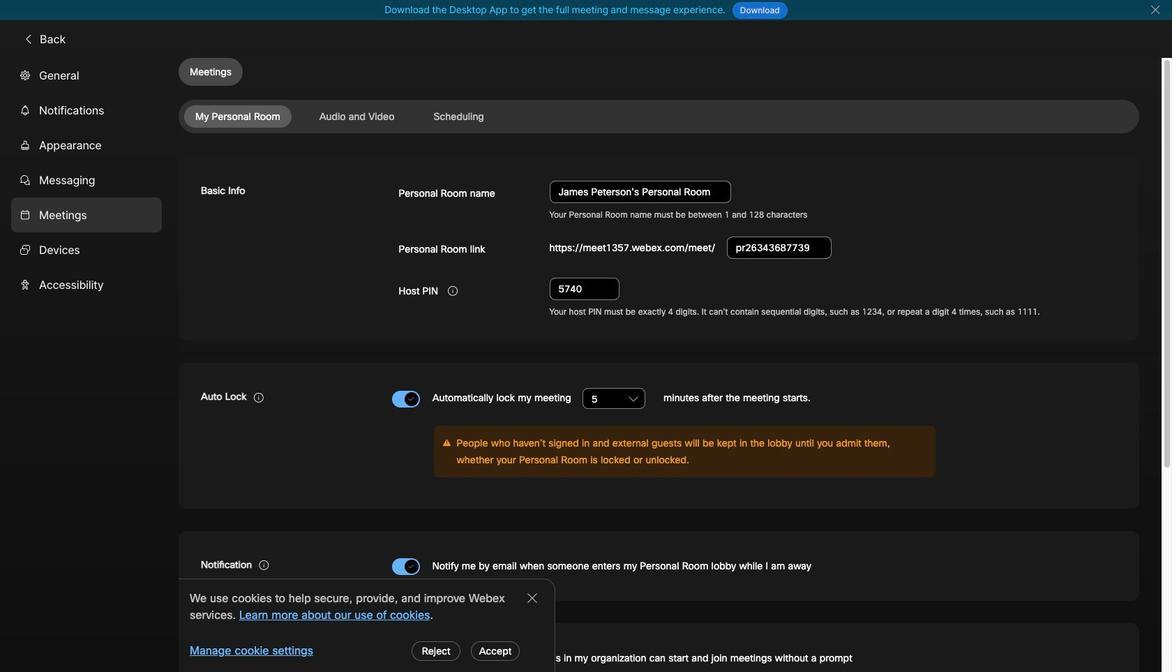 Task type: vqa. For each thing, say whether or not it's contained in the screenshot.
ju list item
no



Task type: describe. For each thing, give the bounding box(es) containing it.
accessibility tab
[[11, 267, 162, 302]]

meetings tab
[[11, 197, 162, 232]]

devices tab
[[11, 232, 162, 267]]

appearance tab
[[11, 128, 162, 162]]



Task type: locate. For each thing, give the bounding box(es) containing it.
messaging tab
[[11, 162, 162, 197]]

cancel_16 image
[[1151, 4, 1162, 15]]

settings navigation
[[0, 58, 179, 672]]

general tab
[[11, 58, 162, 93]]

notifications tab
[[11, 93, 162, 128]]



